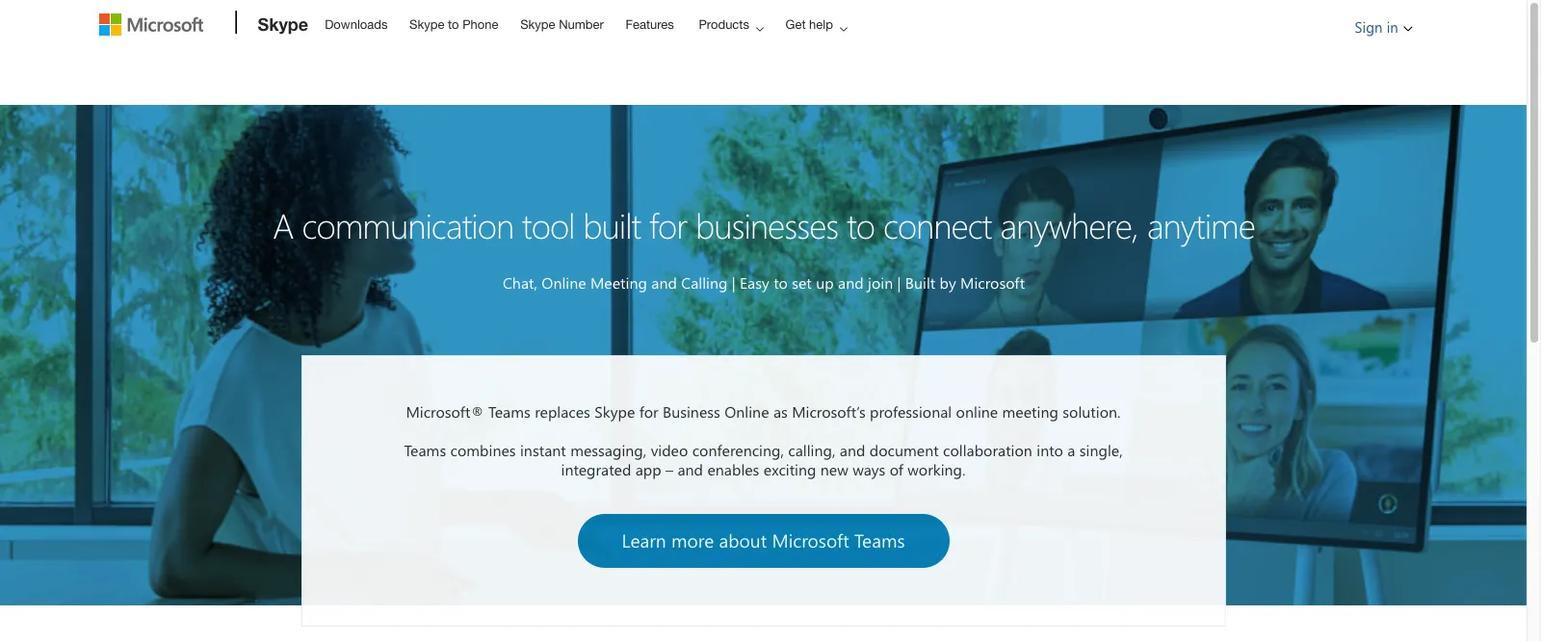 Task type: vqa. For each thing, say whether or not it's contained in the screenshot.
top Microsoft
yes



Task type: describe. For each thing, give the bounding box(es) containing it.
for for skype
[[640, 401, 659, 422]]

1 | from the left
[[732, 273, 735, 293]]

join
[[868, 273, 893, 293]]

get help button
[[773, 1, 863, 48]]

features
[[626, 17, 674, 32]]

tool
[[522, 201, 574, 248]]

easy
[[740, 273, 769, 293]]

messaging,
[[571, 440, 647, 460]]

0 horizontal spatial to
[[448, 17, 459, 32]]

skype link
[[248, 1, 314, 53]]

learn more about microsoft teams link
[[578, 514, 950, 569]]

a
[[272, 201, 293, 248]]

features link
[[617, 1, 683, 47]]

up
[[816, 273, 834, 293]]

ways
[[853, 459, 886, 479]]

number
[[559, 17, 604, 32]]

skype for skype
[[258, 13, 309, 35]]

1 horizontal spatial microsoft
[[960, 273, 1025, 293]]

skype to phone link
[[401, 1, 507, 47]]

help
[[810, 17, 834, 32]]

sign in
[[1356, 17, 1399, 37]]

skype up "messaging,"
[[595, 401, 635, 422]]

downloads
[[325, 17, 388, 32]]

and right the –
[[678, 459, 704, 479]]

and right up
[[838, 273, 864, 293]]

more
[[672, 528, 714, 553]]

into
[[1037, 440, 1064, 460]]

0 vertical spatial teams
[[489, 401, 531, 422]]

0 vertical spatial online
[[541, 273, 586, 293]]

instant
[[520, 440, 566, 460]]

microsoft®
[[406, 401, 484, 422]]

phone
[[463, 17, 499, 32]]

sign in link
[[1340, 1, 1420, 53]]

2 horizontal spatial to
[[847, 201, 875, 248]]

connect
[[883, 201, 992, 248]]

enables
[[708, 459, 760, 479]]

video
[[651, 440, 688, 460]]

a communication tool built for businesses to connect anywhere, anytime
[[272, 201, 1255, 248]]

learn
[[622, 528, 667, 553]]

in
[[1387, 17, 1399, 37]]

teams combines instant messaging, video conferencing, calling, and document collaboration into a single, integrated app – and enables exciting new ways of working.
[[404, 440, 1123, 479]]

businesses
[[695, 201, 838, 248]]

calling,
[[789, 440, 836, 460]]

replaces
[[535, 401, 591, 422]]



Task type: locate. For each thing, give the bounding box(es) containing it.
professional
[[870, 401, 952, 422]]

document
[[870, 440, 939, 460]]

chat,
[[503, 273, 537, 293]]

exciting
[[764, 459, 817, 479]]

1 vertical spatial to
[[847, 201, 875, 248]]

0 horizontal spatial |
[[732, 273, 735, 293]]

combines
[[451, 440, 516, 460]]

0 horizontal spatial teams
[[404, 440, 446, 460]]

of
[[890, 459, 904, 479]]

microsoft
[[960, 273, 1025, 293], [772, 528, 850, 553]]

anywhere,
[[1000, 201, 1138, 248]]

skype number link
[[512, 1, 613, 47]]

to up join
[[847, 201, 875, 248]]

arrow down image
[[1397, 17, 1420, 40]]

for right built
[[649, 201, 687, 248]]

and left the "calling"
[[651, 273, 677, 293]]

teams down microsoft®
[[404, 440, 446, 460]]

|
[[732, 273, 735, 293], [897, 273, 901, 293]]

integrated app
[[561, 459, 662, 479]]

for left business
[[640, 401, 659, 422]]

built
[[583, 201, 641, 248]]

as
[[774, 401, 788, 422]]

skype number
[[521, 17, 604, 32]]

2 vertical spatial teams
[[855, 528, 906, 553]]

2 horizontal spatial teams
[[855, 528, 906, 553]]

1 vertical spatial for
[[640, 401, 659, 422]]

skype for skype to phone
[[410, 17, 445, 32]]

get help
[[786, 17, 834, 32]]

for
[[649, 201, 687, 248], [640, 401, 659, 422]]

downloads link
[[316, 1, 396, 47]]

1 horizontal spatial to
[[774, 273, 788, 293]]

0 horizontal spatial online
[[541, 273, 586, 293]]

calling
[[681, 273, 728, 293]]

working.
[[908, 459, 966, 479]]

online left as
[[725, 401, 770, 422]]

and
[[651, 273, 677, 293], [838, 273, 864, 293], [840, 440, 866, 460], [678, 459, 704, 479]]

business
[[663, 401, 721, 422]]

teams up the combines
[[489, 401, 531, 422]]

sign
[[1356, 17, 1383, 37]]

about
[[719, 528, 767, 553]]

skype
[[258, 13, 309, 35], [410, 17, 445, 32], [521, 17, 556, 32], [595, 401, 635, 422]]

microsoft® teams replaces skype for business online as microsoft's professional online meeting solution.
[[406, 401, 1121, 422]]

microsoft image
[[99, 13, 203, 36]]

microsoft right about
[[772, 528, 850, 553]]

| right join
[[897, 273, 901, 293]]

meeting
[[590, 273, 647, 293]]

communication
[[302, 201, 513, 248]]

and right calling, at bottom
[[840, 440, 866, 460]]

0 vertical spatial for
[[649, 201, 687, 248]]

1 vertical spatial microsoft
[[772, 528, 850, 553]]

single,
[[1080, 440, 1123, 460]]

set
[[792, 273, 812, 293]]

for for built
[[649, 201, 687, 248]]

1 vertical spatial online
[[725, 401, 770, 422]]

skype left the number
[[521, 17, 556, 32]]

anytime
[[1147, 201, 1255, 248]]

by
[[940, 273, 956, 293]]

online
[[541, 273, 586, 293], [725, 401, 770, 422]]

online right chat,
[[541, 273, 586, 293]]

skype left downloads link
[[258, 13, 309, 35]]

conferencing,
[[693, 440, 784, 460]]

| left easy
[[732, 273, 735, 293]]

collaboration
[[943, 440, 1033, 460]]

1 horizontal spatial teams
[[489, 401, 531, 422]]

0 horizontal spatial microsoft
[[772, 528, 850, 553]]

solution.
[[1063, 401, 1121, 422]]

skype for skype number
[[521, 17, 556, 32]]

0 vertical spatial to
[[448, 17, 459, 32]]

get
[[786, 17, 806, 32]]

built
[[905, 273, 935, 293]]

microsoft inside learn more about microsoft teams link
[[772, 528, 850, 553]]

1 horizontal spatial |
[[897, 273, 901, 293]]

products button
[[687, 1, 780, 48]]

products
[[699, 17, 750, 32]]

to left phone
[[448, 17, 459, 32]]

microsoft's
[[792, 401, 866, 422]]

skype left phone
[[410, 17, 445, 32]]

teams
[[489, 401, 531, 422], [404, 440, 446, 460], [855, 528, 906, 553]]

meeting
[[1003, 401, 1059, 422]]

skype to phone
[[410, 17, 499, 32]]

1 horizontal spatial online
[[725, 401, 770, 422]]

to
[[448, 17, 459, 32], [847, 201, 875, 248], [774, 273, 788, 293]]

to left "set" at the top right of the page
[[774, 273, 788, 293]]

learn more about microsoft teams
[[622, 528, 906, 553]]

1 vertical spatial teams
[[404, 440, 446, 460]]

0 vertical spatial microsoft
[[960, 273, 1025, 293]]

new
[[821, 459, 849, 479]]

skype inside 'link'
[[258, 13, 309, 35]]

2 | from the left
[[897, 273, 901, 293]]

chat, online meeting and calling | easy to set up and join | built by microsoft
[[503, 273, 1025, 293]]

teams down ways
[[855, 528, 906, 553]]

microsoft right the by
[[960, 273, 1025, 293]]

teams inside teams combines instant messaging, video conferencing, calling, and document collaboration into a single, integrated app – and enables exciting new ways of working.
[[404, 440, 446, 460]]

online
[[957, 401, 999, 422]]

2 vertical spatial to
[[774, 273, 788, 293]]

–
[[666, 459, 674, 479]]

a
[[1068, 440, 1076, 460]]



